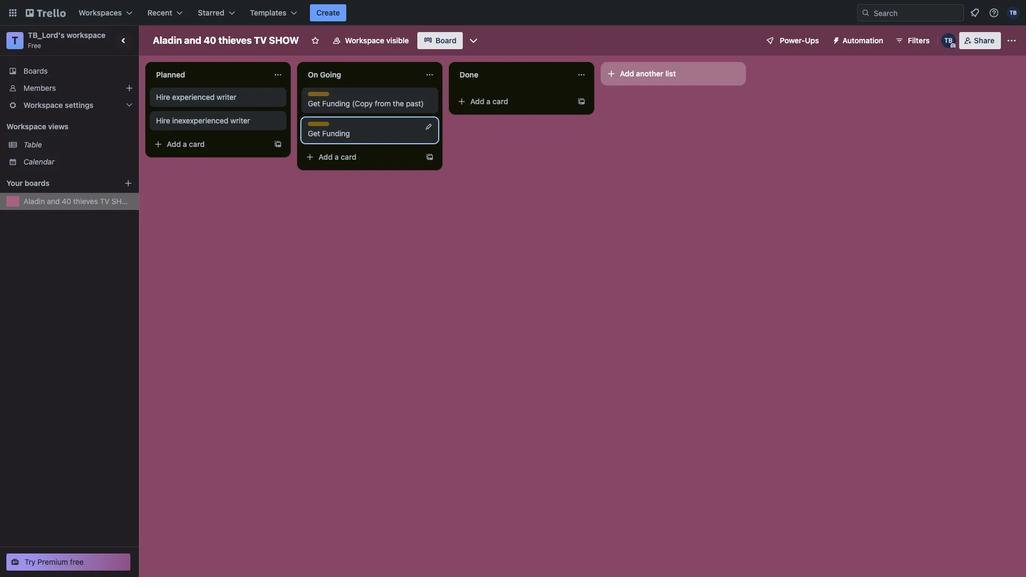 Task type: describe. For each thing, give the bounding box(es) containing it.
create
[[316, 8, 340, 17]]

aladin and 40 thieves tv show link
[[24, 196, 134, 207]]

automation button
[[828, 32, 890, 49]]

a for planned
[[183, 140, 187, 149]]

share
[[974, 36, 995, 45]]

settings
[[65, 100, 93, 110]]

get funding link
[[308, 128, 432, 139]]

add a card for planned
[[167, 140, 205, 149]]

done
[[460, 70, 478, 79]]

members link
[[0, 80, 139, 97]]

primary element
[[0, 0, 1026, 26]]

your boards with 1 items element
[[6, 177, 108, 190]]

workspace for workspace settings
[[24, 100, 63, 110]]

hire inexexperienced writer
[[156, 116, 250, 125]]

add a card button for done
[[453, 93, 573, 110]]

card for planned
[[189, 140, 205, 149]]

planned
[[156, 70, 185, 79]]

filters
[[908, 36, 930, 45]]

Board name text field
[[148, 32, 304, 49]]

get funding (copy from the past)
[[308, 99, 424, 108]]

t link
[[6, 32, 24, 49]]

power-ups button
[[759, 32, 826, 49]]

calendar link
[[24, 157, 133, 167]]

workspace visible button
[[326, 32, 415, 49]]

recent
[[148, 8, 172, 17]]

power-
[[780, 36, 805, 45]]

board
[[436, 36, 457, 45]]

add board image
[[124, 179, 133, 188]]

on going
[[308, 70, 341, 79]]

workspace visible
[[345, 36, 409, 45]]

table
[[24, 140, 42, 149]]

0 horizontal spatial aladin and 40 thieves tv show
[[24, 197, 134, 206]]

hire experienced writer link
[[156, 92, 280, 103]]

sm image
[[828, 32, 843, 47]]

show inside board name text field
[[269, 35, 299, 46]]

workspaces
[[79, 8, 122, 17]]

writer for hire experienced writer
[[217, 92, 236, 102]]

add another list
[[620, 69, 676, 78]]

create from template… image
[[274, 140, 282, 149]]

aladin and 40 thieves tv show inside board name text field
[[153, 35, 299, 46]]

Done text field
[[453, 66, 571, 83]]

color: yellow, title: "less than $25m" element for get funding (copy from the past)
[[308, 92, 329, 96]]

add a card button for on going
[[301, 149, 421, 166]]

(copy
[[352, 99, 373, 108]]

create from template… image for on going
[[426, 153, 434, 161]]

color: yellow, title: "less than $25m" element for get funding
[[308, 122, 329, 126]]

add for planned
[[167, 140, 181, 149]]

past)
[[406, 99, 424, 108]]

40 inside the aladin and 40 thieves tv show link
[[62, 197, 71, 206]]

t
[[12, 34, 18, 47]]

ups
[[805, 36, 819, 45]]

tv inside board name text field
[[254, 35, 267, 46]]

templates
[[250, 8, 287, 17]]

starred
[[198, 8, 224, 17]]

another
[[636, 69, 664, 78]]

a for done
[[487, 97, 491, 106]]

hire for hire inexexperienced writer
[[156, 116, 170, 125]]

customize views image
[[468, 35, 479, 46]]

the
[[393, 99, 404, 108]]

workspace navigation collapse icon image
[[117, 33, 132, 48]]

tb_lord's
[[28, 30, 65, 40]]

search image
[[862, 9, 870, 17]]

get funding (copy from the past) link
[[308, 98, 432, 109]]

a for on going
[[335, 152, 339, 161]]

and inside board name text field
[[184, 35, 201, 46]]

add a card button for planned
[[150, 136, 269, 153]]

create button
[[310, 4, 346, 21]]

funding for get funding (copy from the past)
[[322, 99, 350, 108]]

add a card for done
[[470, 97, 508, 106]]

workspace settings button
[[0, 97, 139, 114]]

create from template… image for done
[[577, 97, 586, 106]]

add for on going
[[319, 152, 333, 161]]



Task type: locate. For each thing, give the bounding box(es) containing it.
workspace
[[67, 30, 106, 40]]

list
[[666, 69, 676, 78]]

workspace down the members at the top of page
[[24, 100, 63, 110]]

workspace for workspace views
[[6, 122, 46, 131]]

get
[[308, 99, 320, 108], [308, 129, 320, 138]]

1 horizontal spatial aladin
[[153, 35, 182, 46]]

add down done
[[470, 97, 485, 106]]

0 vertical spatial aladin
[[153, 35, 182, 46]]

1 vertical spatial create from template… image
[[426, 153, 434, 161]]

workspaces button
[[72, 4, 139, 21]]

thieves down starred popup button
[[219, 35, 252, 46]]

table link
[[24, 140, 133, 150]]

share button
[[959, 32, 1001, 49]]

on
[[308, 70, 318, 79]]

visible
[[386, 36, 409, 45]]

free
[[70, 558, 84, 567]]

board link
[[418, 32, 463, 49]]

Planned text field
[[150, 66, 267, 83]]

thieves inside board name text field
[[219, 35, 252, 46]]

1 horizontal spatial card
[[341, 152, 357, 161]]

color: yellow, title: "less than $25m" element
[[308, 92, 329, 96], [308, 122, 329, 126]]

templates button
[[244, 4, 304, 21]]

0 vertical spatial get
[[308, 99, 320, 108]]

workspace up table
[[6, 122, 46, 131]]

0 vertical spatial a
[[487, 97, 491, 106]]

0 vertical spatial create from template… image
[[577, 97, 586, 106]]

add a card button down hire inexexperienced writer
[[150, 136, 269, 153]]

1 vertical spatial thieves
[[73, 197, 98, 206]]

1 vertical spatial add a card
[[167, 140, 205, 149]]

experienced
[[172, 92, 215, 102]]

tv down calendar link
[[100, 197, 110, 206]]

show menu image
[[1007, 35, 1017, 46]]

card for on going
[[341, 152, 357, 161]]

a
[[487, 97, 491, 106], [183, 140, 187, 149], [335, 152, 339, 161]]

free
[[28, 42, 41, 50]]

0 horizontal spatial add a card button
[[150, 136, 269, 153]]

1 horizontal spatial aladin and 40 thieves tv show
[[153, 35, 299, 46]]

1 vertical spatial 40
[[62, 197, 71, 206]]

1 vertical spatial aladin and 40 thieves tv show
[[24, 197, 134, 206]]

2 vertical spatial add a card
[[319, 152, 357, 161]]

0 vertical spatial writer
[[217, 92, 236, 102]]

0 vertical spatial and
[[184, 35, 201, 46]]

try premium free
[[25, 558, 84, 567]]

1 vertical spatial card
[[189, 140, 205, 149]]

40
[[204, 35, 216, 46], [62, 197, 71, 206]]

0 horizontal spatial add a card
[[167, 140, 205, 149]]

1 vertical spatial writer
[[230, 116, 250, 125]]

going
[[320, 70, 341, 79]]

workspace left visible
[[345, 36, 384, 45]]

add left another
[[620, 69, 634, 78]]

recent button
[[141, 4, 189, 21]]

1 vertical spatial a
[[183, 140, 187, 149]]

0 vertical spatial funding
[[322, 99, 350, 108]]

tv down 'templates'
[[254, 35, 267, 46]]

1 vertical spatial color: yellow, title: "less than $25m" element
[[308, 122, 329, 126]]

aladin and 40 thieves tv show down your boards with 1 items "element"
[[24, 197, 134, 206]]

hire down planned
[[156, 92, 170, 102]]

and down the starred
[[184, 35, 201, 46]]

1 get from the top
[[308, 99, 320, 108]]

0 horizontal spatial create from template… image
[[426, 153, 434, 161]]

tb_lord's workspace free
[[28, 30, 106, 50]]

card
[[493, 97, 508, 106], [189, 140, 205, 149], [341, 152, 357, 161]]

0 horizontal spatial card
[[189, 140, 205, 149]]

workspace inside dropdown button
[[24, 100, 63, 110]]

a down done text field
[[487, 97, 491, 106]]

try premium free button
[[6, 554, 130, 571]]

40 down the starred
[[204, 35, 216, 46]]

2 horizontal spatial card
[[493, 97, 508, 106]]

0 horizontal spatial a
[[183, 140, 187, 149]]

0 vertical spatial thieves
[[219, 35, 252, 46]]

this member is an admin of this board. image
[[951, 43, 956, 48]]

hire experienced writer
[[156, 92, 236, 102]]

0 vertical spatial color: yellow, title: "less than $25m" element
[[308, 92, 329, 96]]

1 horizontal spatial a
[[335, 152, 339, 161]]

get for get funding
[[308, 129, 320, 138]]

hire for hire experienced writer
[[156, 92, 170, 102]]

funding down "get funding (copy from the past)"
[[322, 129, 350, 138]]

star or unstar board image
[[311, 36, 319, 45]]

aladin and 40 thieves tv show
[[153, 35, 299, 46], [24, 197, 134, 206]]

0 horizontal spatial show
[[112, 197, 134, 206]]

0 vertical spatial hire
[[156, 92, 170, 102]]

0 vertical spatial tv
[[254, 35, 267, 46]]

back to home image
[[26, 4, 66, 21]]

tyler black (tylerblack44) image
[[1007, 6, 1020, 19]]

show
[[269, 35, 299, 46], [112, 197, 134, 206]]

1 horizontal spatial add a card
[[319, 152, 357, 161]]

0 horizontal spatial and
[[47, 197, 60, 206]]

automation
[[843, 36, 884, 45]]

show down templates popup button
[[269, 35, 299, 46]]

your boards
[[6, 179, 50, 188]]

0 horizontal spatial 40
[[62, 197, 71, 206]]

aladin down "recent" dropdown button
[[153, 35, 182, 46]]

1 vertical spatial workspace
[[24, 100, 63, 110]]

open information menu image
[[989, 7, 1000, 18]]

starred button
[[192, 4, 241, 21]]

add a card button
[[453, 93, 573, 110], [150, 136, 269, 153], [301, 149, 421, 166]]

show down the add board image
[[112, 197, 134, 206]]

1 vertical spatial funding
[[322, 129, 350, 138]]

thieves
[[219, 35, 252, 46], [73, 197, 98, 206]]

add a card button down get funding link
[[301, 149, 421, 166]]

40 inside board name text field
[[204, 35, 216, 46]]

2 color: yellow, title: "less than $25m" element from the top
[[308, 122, 329, 126]]

1 horizontal spatial show
[[269, 35, 299, 46]]

card down get funding
[[341, 152, 357, 161]]

1 horizontal spatial 40
[[204, 35, 216, 46]]

2 funding from the top
[[322, 129, 350, 138]]

1 horizontal spatial create from template… image
[[577, 97, 586, 106]]

card down inexexperienced
[[189, 140, 205, 149]]

card for done
[[493, 97, 508, 106]]

create from template… image
[[577, 97, 586, 106], [426, 153, 434, 161]]

1 vertical spatial aladin
[[24, 197, 45, 206]]

filters button
[[892, 32, 933, 49]]

workspace settings
[[24, 100, 93, 110]]

0 horizontal spatial tv
[[100, 197, 110, 206]]

0 vertical spatial card
[[493, 97, 508, 106]]

and
[[184, 35, 201, 46], [47, 197, 60, 206]]

hire
[[156, 92, 170, 102], [156, 116, 170, 125]]

add a card down get funding
[[319, 152, 357, 161]]

0 notifications image
[[969, 6, 981, 19]]

1 hire from the top
[[156, 92, 170, 102]]

aladin and 40 thieves tv show down starred popup button
[[153, 35, 299, 46]]

hire inexexperienced writer link
[[156, 115, 280, 126]]

a down get funding
[[335, 152, 339, 161]]

aladin down the boards
[[24, 197, 45, 206]]

add for done
[[470, 97, 485, 106]]

add inside button
[[620, 69, 634, 78]]

views
[[48, 122, 68, 131]]

funding for get funding
[[322, 129, 350, 138]]

funding
[[322, 99, 350, 108], [322, 129, 350, 138]]

add a card down done
[[470, 97, 508, 106]]

1 horizontal spatial and
[[184, 35, 201, 46]]

a down inexexperienced
[[183, 140, 187, 149]]

your
[[6, 179, 23, 188]]

try
[[25, 558, 35, 567]]

workspace inside button
[[345, 36, 384, 45]]

1 vertical spatial and
[[47, 197, 60, 206]]

1 horizontal spatial tv
[[254, 35, 267, 46]]

1 funding from the top
[[322, 99, 350, 108]]

add a card button down done text field
[[453, 93, 573, 110]]

1 horizontal spatial add a card button
[[301, 149, 421, 166]]

inexexperienced
[[172, 116, 228, 125]]

add a card
[[470, 97, 508, 106], [167, 140, 205, 149], [319, 152, 357, 161]]

workspace views
[[6, 122, 68, 131]]

writer for hire inexexperienced writer
[[230, 116, 250, 125]]

0 vertical spatial 40
[[204, 35, 216, 46]]

writer down the hire experienced writer link
[[230, 116, 250, 125]]

card down done text field
[[493, 97, 508, 106]]

2 hire from the top
[[156, 116, 170, 125]]

writer up hire inexexperienced writer link at left top
[[217, 92, 236, 102]]

color: yellow, title: "less than $25m" element up get funding
[[308, 122, 329, 126]]

boards link
[[0, 63, 139, 80]]

get for get funding (copy from the past)
[[308, 99, 320, 108]]

0 horizontal spatial thieves
[[73, 197, 98, 206]]

add a card down inexexperienced
[[167, 140, 205, 149]]

add down get funding
[[319, 152, 333, 161]]

0 vertical spatial workspace
[[345, 36, 384, 45]]

0 vertical spatial aladin and 40 thieves tv show
[[153, 35, 299, 46]]

2 vertical spatial workspace
[[6, 122, 46, 131]]

tb_lord's workspace link
[[28, 30, 106, 40]]

tb_lord (tylerblack44) image
[[941, 33, 956, 48]]

1 vertical spatial tv
[[100, 197, 110, 206]]

writer
[[217, 92, 236, 102], [230, 116, 250, 125]]

funding left (copy
[[322, 99, 350, 108]]

add a card for on going
[[319, 152, 357, 161]]

thieves down your boards with 1 items "element"
[[73, 197, 98, 206]]

tv
[[254, 35, 267, 46], [100, 197, 110, 206]]

1 color: yellow, title: "less than $25m" element from the top
[[308, 92, 329, 96]]

boards
[[25, 179, 50, 188]]

2 horizontal spatial add a card
[[470, 97, 508, 106]]

On Going text field
[[301, 66, 419, 83]]

add another list button
[[601, 62, 746, 86]]

calendar
[[24, 157, 55, 166]]

aladin inside board name text field
[[153, 35, 182, 46]]

Search field
[[870, 5, 964, 21]]

0 vertical spatial add a card
[[470, 97, 508, 106]]

2 vertical spatial card
[[341, 152, 357, 161]]

add down inexexperienced
[[167, 140, 181, 149]]

workspace
[[345, 36, 384, 45], [24, 100, 63, 110], [6, 122, 46, 131]]

1 vertical spatial get
[[308, 129, 320, 138]]

premium
[[38, 558, 68, 567]]

boards
[[24, 66, 48, 75]]

get funding
[[308, 129, 350, 138]]

1 vertical spatial show
[[112, 197, 134, 206]]

from
[[375, 99, 391, 108]]

2 get from the top
[[308, 129, 320, 138]]

and down your boards with 1 items "element"
[[47, 197, 60, 206]]

add
[[620, 69, 634, 78], [470, 97, 485, 106], [167, 140, 181, 149], [319, 152, 333, 161]]

hire left inexexperienced
[[156, 116, 170, 125]]

aladin
[[153, 35, 182, 46], [24, 197, 45, 206]]

40 down your boards with 1 items "element"
[[62, 197, 71, 206]]

0 vertical spatial show
[[269, 35, 299, 46]]

edit card image
[[424, 122, 433, 131]]

members
[[24, 83, 56, 92]]

2 vertical spatial a
[[335, 152, 339, 161]]

color: yellow, title: "less than $25m" element down on
[[308, 92, 329, 96]]

power-ups
[[780, 36, 819, 45]]

2 horizontal spatial a
[[487, 97, 491, 106]]

1 horizontal spatial thieves
[[219, 35, 252, 46]]

1 vertical spatial hire
[[156, 116, 170, 125]]

2 horizontal spatial add a card button
[[453, 93, 573, 110]]

workspace for workspace visible
[[345, 36, 384, 45]]

0 horizontal spatial aladin
[[24, 197, 45, 206]]



Task type: vqa. For each thing, say whether or not it's contained in the screenshot.
second Get from the top of the page
yes



